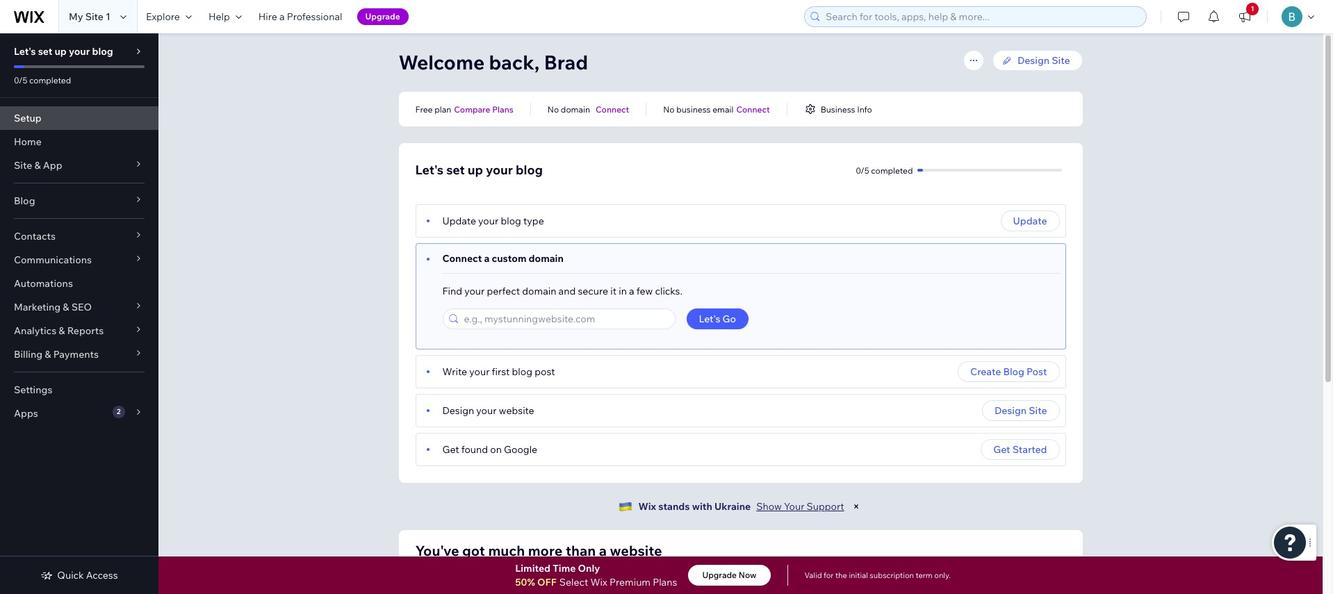 Task type: vqa. For each thing, say whether or not it's contained in the screenshot.
Settings link
yes



Task type: locate. For each thing, give the bounding box(es) containing it.
plans right the compare at the top left of page
[[493, 104, 514, 114]]

0 horizontal spatial let's
[[14, 45, 36, 58]]

& left 'seo'
[[63, 301, 69, 314]]

2 update from the left
[[1014, 215, 1048, 227]]

site inside button
[[1030, 405, 1048, 417]]

1 horizontal spatial up
[[468, 162, 483, 178]]

0 vertical spatial let's set up your blog
[[14, 45, 113, 58]]

1 horizontal spatial let's set up your blog
[[416, 162, 543, 178]]

website up premium
[[610, 542, 663, 560]]

blog inside create blog post button
[[1004, 366, 1025, 378]]

blog up type
[[516, 162, 543, 178]]

communications
[[14, 254, 92, 266]]

& for billing
[[45, 348, 51, 361]]

2 horizontal spatial let's
[[699, 313, 721, 325]]

0 vertical spatial website
[[499, 405, 535, 417]]

2 get from the left
[[994, 444, 1011, 456]]

1 vertical spatial design site
[[995, 405, 1048, 417]]

1 update from the left
[[443, 215, 476, 227]]

& left reports
[[59, 325, 65, 337]]

connect a custom domain
[[443, 252, 564, 265]]

0 vertical spatial upgrade
[[366, 11, 400, 22]]

upgrade
[[366, 11, 400, 22], [703, 570, 737, 581]]

automations
[[14, 278, 73, 290]]

business info button
[[804, 103, 873, 115]]

blog inside sidebar element
[[92, 45, 113, 58]]

1 vertical spatial let's set up your blog
[[416, 162, 543, 178]]

get left the found
[[443, 444, 459, 456]]

connect link
[[596, 103, 630, 115], [737, 103, 770, 115]]

1 horizontal spatial 1
[[1252, 4, 1255, 13]]

up up update your blog type on the top of the page
[[468, 162, 483, 178]]

0 vertical spatial let's
[[14, 45, 36, 58]]

design down search for tools, apps, help & more... field
[[1018, 54, 1050, 67]]

0/5
[[14, 75, 27, 86], [856, 165, 870, 176]]

valid
[[805, 571, 822, 581]]

write your first blog post
[[443, 366, 555, 378]]

1 horizontal spatial 0/5 completed
[[856, 165, 914, 176]]

free plan compare plans
[[416, 104, 514, 114]]

setup link
[[0, 106, 159, 130]]

1 no from the left
[[548, 104, 559, 114]]

0/5 completed up setup
[[14, 75, 71, 86]]

site & app
[[14, 159, 62, 172]]

& right the billing
[[45, 348, 51, 361]]

upgrade right professional
[[366, 11, 400, 22]]

completed inside sidebar element
[[29, 75, 71, 86]]

0 vertical spatial domain
[[561, 104, 590, 114]]

& inside popup button
[[63, 301, 69, 314]]

back,
[[489, 50, 540, 74]]

0 horizontal spatial 1
[[106, 10, 111, 23]]

ukraine
[[715, 501, 751, 513]]

design down create blog post
[[995, 405, 1027, 417]]

plans right premium
[[653, 577, 678, 589]]

0 horizontal spatial get
[[443, 444, 459, 456]]

your for update
[[479, 215, 499, 227]]

business
[[677, 104, 711, 114]]

1 horizontal spatial plans
[[653, 577, 678, 589]]

0/5 completed
[[14, 75, 71, 86], [856, 165, 914, 176]]

2 vertical spatial let's
[[699, 313, 721, 325]]

let's set up your blog inside sidebar element
[[14, 45, 113, 58]]

contacts
[[14, 230, 56, 243]]

upgrade for upgrade
[[366, 11, 400, 22]]

blog left "post"
[[1004, 366, 1025, 378]]

your
[[69, 45, 90, 58], [486, 162, 513, 178], [479, 215, 499, 227], [465, 285, 485, 298], [470, 366, 490, 378], [477, 405, 497, 417]]

completed down info
[[872, 165, 914, 176]]

analytics
[[14, 325, 56, 337]]

0 vertical spatial design site
[[1018, 54, 1071, 67]]

explore
[[146, 10, 180, 23]]

get found on google
[[443, 444, 538, 456]]

wix down "only"
[[591, 577, 608, 589]]

create blog post button
[[958, 362, 1060, 383]]

your for design
[[477, 405, 497, 417]]

1 vertical spatial blog
[[1004, 366, 1025, 378]]

let's up setup
[[14, 45, 36, 58]]

1 horizontal spatial blog
[[1004, 366, 1025, 378]]

let's set up your blog
[[14, 45, 113, 58], [416, 162, 543, 178]]

1 connect link from the left
[[596, 103, 630, 115]]

a left custom
[[484, 252, 490, 265]]

0 horizontal spatial up
[[55, 45, 67, 58]]

up up setup link
[[55, 45, 67, 58]]

blog
[[14, 195, 35, 207], [1004, 366, 1025, 378]]

0 horizontal spatial update
[[443, 215, 476, 227]]

1 horizontal spatial connect link
[[737, 103, 770, 115]]

set down 'free plan compare plans'
[[447, 162, 465, 178]]

2 vertical spatial domain
[[523, 285, 557, 298]]

blog up the contacts
[[14, 195, 35, 207]]

0 vertical spatial completed
[[29, 75, 71, 86]]

your up get found on google
[[477, 405, 497, 417]]

blog right first
[[512, 366, 533, 378]]

support
[[807, 501, 845, 513]]

wix left stands
[[639, 501, 657, 513]]

1 horizontal spatial upgrade
[[703, 570, 737, 581]]

create
[[971, 366, 1002, 378]]

only
[[578, 563, 601, 575]]

connect link for no business email connect
[[737, 103, 770, 115]]

seo
[[71, 301, 92, 314]]

upgrade left the now
[[703, 570, 737, 581]]

quick access button
[[41, 570, 118, 582]]

your right find
[[465, 285, 485, 298]]

your down my
[[69, 45, 90, 58]]

connect
[[596, 104, 630, 114], [737, 104, 770, 114], [443, 252, 482, 265]]

0 horizontal spatial 0/5
[[14, 75, 27, 86]]

payments
[[53, 348, 99, 361]]

domain left the and
[[523, 285, 557, 298]]

0 horizontal spatial set
[[38, 45, 52, 58]]

0 horizontal spatial no
[[548, 104, 559, 114]]

& for marketing
[[63, 301, 69, 314]]

clicks.
[[655, 285, 683, 298]]

0 horizontal spatial upgrade
[[366, 11, 400, 22]]

1 horizontal spatial no
[[664, 104, 675, 114]]

get inside the 'get started' button
[[994, 444, 1011, 456]]

0/5 up setup
[[14, 75, 27, 86]]

let's set up your blog up update your blog type on the top of the page
[[416, 162, 543, 178]]

premium
[[610, 577, 651, 589]]

show your support button
[[757, 501, 845, 513]]

term
[[916, 571, 933, 581]]

no left business
[[664, 104, 675, 114]]

blog down my site 1 in the top of the page
[[92, 45, 113, 58]]

connect link for no domain connect
[[596, 103, 630, 115]]

let's left go
[[699, 313, 721, 325]]

0 vertical spatial blog
[[14, 195, 35, 207]]

design
[[1018, 54, 1050, 67], [443, 405, 474, 417], [995, 405, 1027, 417]]

get left started
[[994, 444, 1011, 456]]

get started
[[994, 444, 1048, 456]]

1 vertical spatial set
[[447, 162, 465, 178]]

your up connect a custom domain
[[479, 215, 499, 227]]

1 vertical spatial plans
[[653, 577, 678, 589]]

upgrade inside button
[[703, 570, 737, 581]]

write
[[443, 366, 467, 378]]

home link
[[0, 130, 159, 154]]

& left app
[[34, 159, 41, 172]]

no down brad
[[548, 104, 559, 114]]

0/5 completed down info
[[856, 165, 914, 176]]

let's down the free
[[416, 162, 444, 178]]

0 horizontal spatial 0/5 completed
[[14, 75, 71, 86]]

Search for tools, apps, help & more... field
[[822, 7, 1143, 26]]

than
[[566, 542, 596, 560]]

1 vertical spatial domain
[[529, 252, 564, 265]]

contacts button
[[0, 225, 159, 248]]

0 horizontal spatial blog
[[14, 195, 35, 207]]

1 vertical spatial 0/5 completed
[[856, 165, 914, 176]]

perfect
[[487, 285, 520, 298]]

0 horizontal spatial connect link
[[596, 103, 630, 115]]

update for update your blog type
[[443, 215, 476, 227]]

1 vertical spatial up
[[468, 162, 483, 178]]

let's inside sidebar element
[[14, 45, 36, 58]]

domain down brad
[[561, 104, 590, 114]]

0 vertical spatial 0/5 completed
[[14, 75, 71, 86]]

let's set up your blog down my
[[14, 45, 113, 58]]

1 vertical spatial let's
[[416, 162, 444, 178]]

0 horizontal spatial plans
[[493, 104, 514, 114]]

upgrade for upgrade now
[[703, 570, 737, 581]]

1 vertical spatial wix
[[591, 577, 608, 589]]

settings
[[14, 384, 52, 396]]

1
[[1252, 4, 1255, 13], [106, 10, 111, 23]]

1 horizontal spatial website
[[610, 542, 663, 560]]

update inside button
[[1014, 215, 1048, 227]]

0 vertical spatial 0/5
[[14, 75, 27, 86]]

domain up find your perfect domain and secure it in a few clicks.
[[529, 252, 564, 265]]

website up google
[[499, 405, 535, 417]]

site & app button
[[0, 154, 159, 177]]

0 horizontal spatial completed
[[29, 75, 71, 86]]

0 vertical spatial set
[[38, 45, 52, 58]]

setup
[[14, 112, 42, 124]]

1 vertical spatial upgrade
[[703, 570, 737, 581]]

upgrade inside 'button'
[[366, 11, 400, 22]]

50%
[[516, 577, 535, 589]]

1 horizontal spatial update
[[1014, 215, 1048, 227]]

blog left type
[[501, 215, 522, 227]]

2 connect link from the left
[[737, 103, 770, 115]]

1 horizontal spatial wix
[[639, 501, 657, 513]]

2 no from the left
[[664, 104, 675, 114]]

0 vertical spatial up
[[55, 45, 67, 58]]

no for no business email
[[664, 104, 675, 114]]

a right hire
[[280, 10, 285, 23]]

wix
[[639, 501, 657, 513], [591, 577, 608, 589]]

1 horizontal spatial get
[[994, 444, 1011, 456]]

plans inside limited time only 50% off select wix premium plans
[[653, 577, 678, 589]]

1 horizontal spatial completed
[[872, 165, 914, 176]]

professional
[[287, 10, 343, 23]]

a right 'than'
[[599, 542, 607, 560]]

email
[[713, 104, 734, 114]]

2 horizontal spatial connect
[[737, 104, 770, 114]]

google
[[504, 444, 538, 456]]

set up setup
[[38, 45, 52, 58]]

domain
[[561, 104, 590, 114], [529, 252, 564, 265], [523, 285, 557, 298]]

sidebar element
[[0, 33, 159, 595]]

completed
[[29, 75, 71, 86], [872, 165, 914, 176]]

let's go button
[[687, 309, 749, 330]]

marketing
[[14, 301, 61, 314]]

no domain connect
[[548, 104, 630, 114]]

1 vertical spatial 0/5
[[856, 165, 870, 176]]

blog
[[92, 45, 113, 58], [516, 162, 543, 178], [501, 215, 522, 227], [512, 366, 533, 378]]

domain for custom
[[529, 252, 564, 265]]

0 horizontal spatial wix
[[591, 577, 608, 589]]

& inside popup button
[[45, 348, 51, 361]]

1 horizontal spatial 0/5
[[856, 165, 870, 176]]

blog button
[[0, 189, 159, 213]]

completed up setup
[[29, 75, 71, 86]]

update
[[443, 215, 476, 227], [1014, 215, 1048, 227]]

business
[[821, 104, 856, 114]]

your left first
[[470, 366, 490, 378]]

0 horizontal spatial let's set up your blog
[[14, 45, 113, 58]]

1 get from the left
[[443, 444, 459, 456]]

subscription
[[870, 571, 915, 581]]

1 vertical spatial website
[[610, 542, 663, 560]]

my
[[69, 10, 83, 23]]

0/5 down info
[[856, 165, 870, 176]]

marketing & seo
[[14, 301, 92, 314]]

1 horizontal spatial let's
[[416, 162, 444, 178]]

a
[[280, 10, 285, 23], [484, 252, 490, 265], [629, 285, 635, 298], [599, 542, 607, 560]]



Task type: describe. For each thing, give the bounding box(es) containing it.
design site button
[[983, 401, 1060, 421]]

design site inside button
[[995, 405, 1048, 417]]

get started button
[[982, 440, 1060, 460]]

upgrade now
[[703, 570, 757, 581]]

marketing & seo button
[[0, 296, 159, 319]]

free
[[416, 104, 433, 114]]

with
[[692, 501, 713, 513]]

analytics & reports
[[14, 325, 104, 337]]

hire a professional link
[[250, 0, 351, 33]]

business info
[[821, 104, 873, 114]]

your
[[785, 501, 805, 513]]

billing & payments button
[[0, 343, 159, 367]]

post
[[1027, 366, 1048, 378]]

set inside sidebar element
[[38, 45, 52, 58]]

quick access
[[57, 570, 118, 582]]

help
[[209, 10, 230, 23]]

for
[[824, 571, 834, 581]]

my site 1
[[69, 10, 111, 23]]

1 inside button
[[1252, 4, 1255, 13]]

e.g., mystunningwebsite.com field
[[460, 309, 671, 329]]

& for analytics
[[59, 325, 65, 337]]

access
[[86, 570, 118, 582]]

app
[[43, 159, 62, 172]]

get for get found on google
[[443, 444, 459, 456]]

1 button
[[1230, 0, 1261, 33]]

post
[[535, 366, 555, 378]]

wix inside limited time only 50% off select wix premium plans
[[591, 577, 608, 589]]

started
[[1013, 444, 1048, 456]]

1 horizontal spatial set
[[447, 162, 465, 178]]

design inside design site link
[[1018, 54, 1050, 67]]

it
[[611, 285, 617, 298]]

brad
[[544, 50, 589, 74]]

0/5 completed inside sidebar element
[[14, 75, 71, 86]]

find your perfect domain and secure it in a few clicks.
[[443, 285, 683, 298]]

home
[[14, 136, 42, 148]]

much
[[489, 542, 525, 560]]

let's go
[[699, 313, 737, 325]]

no for no domain
[[548, 104, 559, 114]]

communications button
[[0, 248, 159, 272]]

your inside sidebar element
[[69, 45, 90, 58]]

upgrade now button
[[689, 565, 771, 586]]

your up update your blog type on the top of the page
[[486, 162, 513, 178]]

domain for perfect
[[523, 285, 557, 298]]

billing & payments
[[14, 348, 99, 361]]

0 horizontal spatial connect
[[443, 252, 482, 265]]

info
[[858, 104, 873, 114]]

0/5 inside sidebar element
[[14, 75, 27, 86]]

compare
[[454, 104, 491, 114]]

got
[[463, 542, 485, 560]]

on
[[490, 444, 502, 456]]

go
[[723, 313, 737, 325]]

let's inside button
[[699, 313, 721, 325]]

quick
[[57, 570, 84, 582]]

1 horizontal spatial connect
[[596, 104, 630, 114]]

a inside "link"
[[280, 10, 285, 23]]

update button
[[1001, 211, 1060, 232]]

off
[[538, 577, 557, 589]]

blog inside blog popup button
[[14, 195, 35, 207]]

hire
[[259, 10, 277, 23]]

update for update
[[1014, 215, 1048, 227]]

find
[[443, 285, 463, 298]]

get for get started
[[994, 444, 1011, 456]]

up inside sidebar element
[[55, 45, 67, 58]]

valid for the initial subscription term only.
[[805, 571, 951, 581]]

in
[[619, 285, 627, 298]]

0 vertical spatial wix
[[639, 501, 657, 513]]

you've got much more than a website
[[416, 542, 663, 560]]

and
[[559, 285, 576, 298]]

apps
[[14, 408, 38, 420]]

more
[[528, 542, 563, 560]]

& for site
[[34, 159, 41, 172]]

compare plans link
[[454, 103, 514, 115]]

settings link
[[0, 378, 159, 402]]

your for write
[[470, 366, 490, 378]]

show
[[757, 501, 782, 513]]

0 horizontal spatial website
[[499, 405, 535, 417]]

automations link
[[0, 272, 159, 296]]

type
[[524, 215, 544, 227]]

2
[[117, 408, 121, 417]]

initial
[[849, 571, 869, 581]]

a right "in"
[[629, 285, 635, 298]]

help button
[[200, 0, 250, 33]]

limited time only 50% off select wix premium plans
[[516, 563, 678, 589]]

custom
[[492, 252, 527, 265]]

your for find
[[465, 285, 485, 298]]

1 vertical spatial completed
[[872, 165, 914, 176]]

design down write
[[443, 405, 474, 417]]

the
[[836, 571, 848, 581]]

no business email connect
[[664, 104, 770, 114]]

secure
[[578, 285, 609, 298]]

time
[[553, 563, 576, 575]]

site inside dropdown button
[[14, 159, 32, 172]]

analytics & reports button
[[0, 319, 159, 343]]

0 vertical spatial plans
[[493, 104, 514, 114]]

stands
[[659, 501, 690, 513]]

few
[[637, 285, 653, 298]]

wix stands with ukraine show your support
[[639, 501, 845, 513]]

now
[[739, 570, 757, 581]]

limited
[[516, 563, 551, 575]]

only.
[[935, 571, 951, 581]]

design inside design site button
[[995, 405, 1027, 417]]

upgrade button
[[357, 8, 409, 25]]



